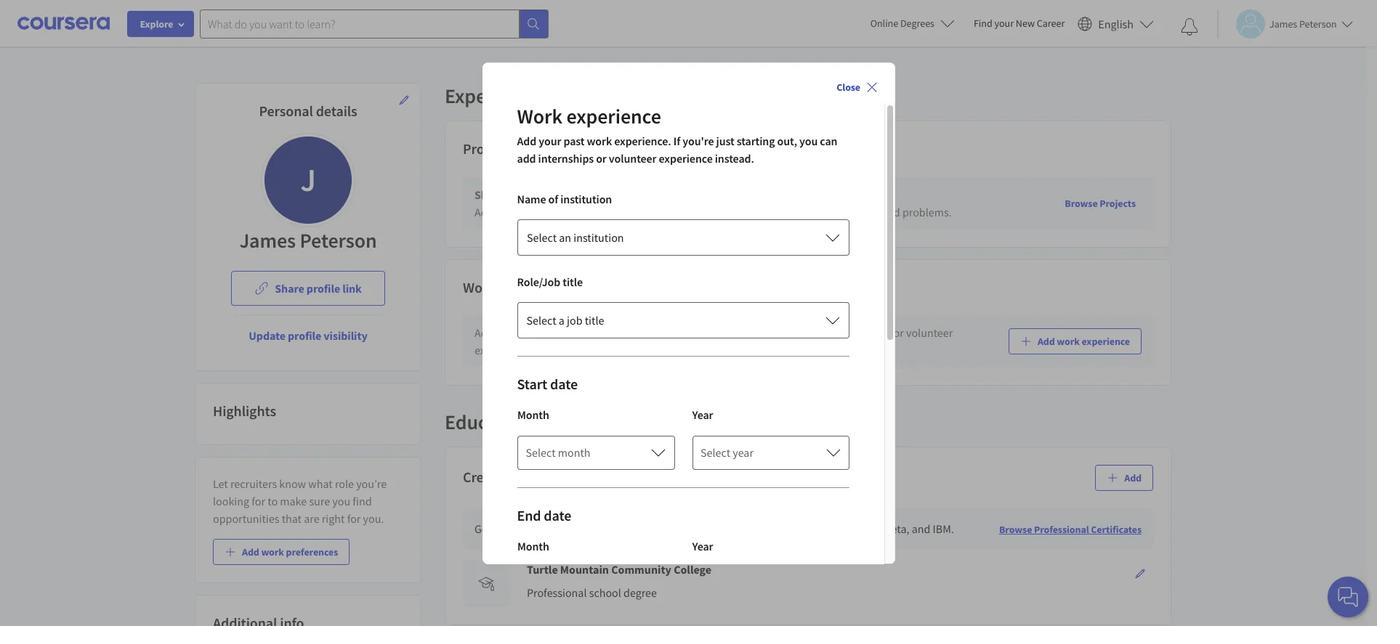 Task type: describe. For each thing, give the bounding box(es) containing it.
just inside add your past work experience here. if you're just starting out, you can add internships or volunteer experience instead.
[[694, 325, 712, 340]]

just inside work experience add your past work experience. if you're just starting out, you can add internships or volunteer experience instead.
[[716, 134, 734, 148]]

show notifications image
[[1181, 18, 1198, 36]]

industry-
[[686, 522, 730, 536]]

work for experience
[[517, 103, 562, 130]]

1 vertical spatial with
[[543, 522, 564, 536]]

browse projects
[[1065, 197, 1136, 210]]

browse projects button
[[1059, 190, 1142, 216]]

role
[[335, 477, 354, 491]]

get
[[475, 522, 491, 536]]

add inside work experience add your past work experience. if you're just starting out, you can add internships or volunteer experience instead.
[[517, 151, 536, 166]]

add your past work experience here. if you're just starting out, you can add internships or volunteer experience instead.
[[475, 325, 953, 357]]

work experience add your past work experience. if you're just starting out, you can add internships or volunteer experience instead.
[[517, 103, 838, 166]]

ability
[[777, 205, 808, 219]]

relevant
[[691, 187, 733, 202]]

companies
[[769, 522, 822, 536]]

date for end date
[[544, 507, 571, 525]]

james
[[239, 227, 296, 254]]

technical
[[663, 205, 707, 219]]

your left technical
[[639, 205, 661, 219]]

2 month from the top
[[517, 539, 549, 554]]

browse for browse professional certificates
[[999, 523, 1032, 536]]

link
[[342, 281, 362, 296]]

add button
[[1095, 465, 1153, 491]]

role-
[[566, 522, 589, 536]]

to inside let recruiters know what role you're looking for to make sure you find opportunities that are right for you.
[[268, 494, 278, 509]]

let
[[213, 477, 228, 491]]

name
[[517, 192, 546, 207]]

expertise
[[710, 205, 754, 219]]

work experience dialog
[[482, 63, 895, 626]]

experience
[[445, 83, 540, 109]]

institution for select an institution
[[573, 231, 624, 245]]

volunteer inside add your past work experience here. if you're just starting out, you can add internships or volunteer experience instead.
[[906, 325, 953, 340]]

your inside work experience add your past work experience. if you're just starting out, you can add internships or volunteer experience instead.
[[539, 134, 561, 148]]

demonstrate
[[574, 205, 636, 219]]

find your new career
[[974, 17, 1065, 30]]

what
[[308, 477, 333, 491]]

internships inside work experience add your past work experience. if you're just starting out, you can add internships or volunteer experience instead.
[[538, 151, 594, 166]]

james peterson
[[239, 227, 377, 254]]

instead. inside work experience add your past work experience. if you're just starting out, you can add internships or volunteer experience instead.
[[715, 151, 754, 166]]

you for work history
[[776, 325, 794, 340]]

an
[[559, 231, 571, 245]]

select month
[[526, 446, 590, 460]]

internships inside add your past work experience here. if you're just starting out, you can add internships or volunteer experience instead.
[[837, 325, 891, 340]]

world
[[872, 205, 900, 219]]

select year button
[[692, 435, 849, 470]]

english button
[[1072, 0, 1160, 47]]

are
[[304, 512, 319, 526]]

update profile visibility button
[[237, 318, 379, 353]]

starting inside add your past work experience here. if you're just starting out, you can add internships or volunteer experience instead.
[[714, 325, 751, 340]]

you're
[[683, 134, 714, 148]]

select for select a job title
[[527, 313, 556, 328]]

projects inside button
[[1100, 197, 1136, 210]]

your for skills
[[527, 187, 551, 202]]

showcase
[[475, 187, 525, 202]]

you inside work experience add your past work experience. if you're just starting out, you can add internships or volunteer experience instead.
[[799, 134, 818, 148]]

a
[[559, 313, 565, 328]]

here.
[[626, 325, 650, 340]]

add work preferences
[[242, 546, 338, 559]]

your for new
[[995, 17, 1014, 30]]

select for select an institution
[[527, 231, 556, 245]]

add for add your past work experience here. if you're just starting out, you can add internships or volunteer experience instead.
[[475, 325, 494, 340]]

or inside work experience add your past work experience. if you're just starting out, you can add internships or volunteer experience instead.
[[596, 151, 607, 166]]

add work experience button
[[1009, 328, 1142, 354]]

peterson
[[300, 227, 377, 254]]

personal
[[259, 102, 313, 120]]

recruiters inside let recruiters know what role you're looking for to make sure you find opportunities that are right for you.
[[230, 477, 277, 491]]

0 vertical spatial projects
[[736, 187, 777, 202]]

start date
[[517, 375, 578, 393]]

role/job title
[[517, 275, 583, 289]]

1 vertical spatial and
[[912, 522, 930, 536]]

credentials
[[463, 468, 534, 486]]

institution for name of institution
[[560, 192, 612, 207]]

add inside work experience add your past work experience. if you're just starting out, you can add internships or volunteer experience instead.
[[517, 134, 536, 148]]

certificates
[[1091, 523, 1142, 536]]

add for add
[[1124, 471, 1142, 485]]

can inside work experience add your past work experience. if you're just starting out, you can add internships or volunteer experience instead.
[[820, 134, 838, 148]]

find
[[353, 494, 372, 509]]

add inside add your past work experience here. if you're just starting out, you can add internships or volunteer experience instead.
[[816, 325, 834, 340]]

past inside add your past work experience here. if you're just starting out, you can add internships or volunteer experience instead.
[[520, 325, 541, 340]]

add work experience
[[1038, 335, 1130, 348]]

experience.
[[614, 134, 671, 148]]

starting inside work experience add your past work experience. if you're just starting out, you can add internships or volunteer experience instead.
[[737, 134, 775, 148]]

professional school degree
[[527, 586, 657, 600]]

add work preferences button
[[213, 539, 350, 565]]

meta,
[[883, 522, 909, 536]]

close
[[836, 81, 860, 94]]

college
[[674, 562, 712, 577]]

visibility
[[324, 328, 367, 343]]

skills
[[553, 187, 579, 202]]

your for past
[[496, 325, 518, 340]]

edit details for professional school degree  in majorname at turtle mountain community college. image
[[1134, 568, 1146, 580]]

edit personal details. image
[[398, 94, 410, 106]]

career
[[1037, 17, 1065, 30]]

history
[[498, 278, 541, 296]]

select an institution
[[527, 231, 624, 245]]

select month button
[[517, 435, 674, 470]]

details
[[316, 102, 357, 120]]

sure
[[309, 494, 330, 509]]

to down skills
[[562, 205, 572, 219]]

new
[[1016, 17, 1035, 30]]

chat with us image
[[1336, 586, 1360, 609]]

0 vertical spatial title
[[563, 275, 583, 289]]

from
[[661, 522, 684, 536]]

month
[[558, 446, 590, 460]]

profile for update
[[288, 328, 321, 343]]

end date
[[517, 507, 571, 525]]

you're inside add your past work experience here. if you're just starting out, you can add internships or volunteer experience instead.
[[661, 325, 692, 340]]

share
[[275, 281, 304, 296]]

j
[[300, 160, 316, 200]]

showcase your skills to recruiters with job-relevant projects add projects here to demonstrate your technical expertise and ability to solve real-world problems.
[[475, 187, 952, 219]]

or inside add your past work experience here. if you're just starting out, you can add internships or volunteer experience instead.
[[894, 325, 904, 340]]

to left solve
[[810, 205, 820, 219]]

instead. inside add your past work experience here. if you're just starting out, you can add internships or volunteer experience instead.
[[530, 343, 568, 357]]



Task type: vqa. For each thing, say whether or not it's contained in the screenshot.
for
yes



Task type: locate. For each thing, give the bounding box(es) containing it.
your right find
[[995, 17, 1014, 30]]

out, inside add your past work experience here. if you're just starting out, you can add internships or volunteer experience instead.
[[754, 325, 773, 340]]

1 vertical spatial institution
[[573, 231, 624, 245]]

1 vertical spatial month
[[517, 539, 549, 554]]

can inside add your past work experience here. if you're just starting out, you can add internships or volunteer experience instead.
[[796, 325, 813, 340]]

0 vertical spatial and
[[756, 205, 775, 219]]

1 horizontal spatial just
[[716, 134, 734, 148]]

0 vertical spatial or
[[596, 151, 607, 166]]

work
[[517, 103, 562, 130], [463, 278, 495, 296]]

instead. up 'relevant'
[[715, 151, 754, 166]]

1 vertical spatial recruiters
[[230, 477, 277, 491]]

problems.
[[903, 205, 952, 219]]

j button
[[261, 133, 355, 227]]

and left the ability
[[756, 205, 775, 219]]

2 year from the top
[[692, 539, 713, 554]]

institution inside button
[[573, 231, 624, 245]]

0 horizontal spatial add
[[517, 151, 536, 166]]

1 vertical spatial projects
[[496, 205, 535, 219]]

1 horizontal spatial can
[[820, 134, 838, 148]]

1 horizontal spatial you
[[776, 325, 794, 340]]

select left year on the right of the page
[[701, 446, 730, 460]]

profile for share
[[307, 281, 340, 296]]

add inside showcase your skills to recruiters with job-relevant projects add projects here to demonstrate your technical expertise and ability to solve real-world problems.
[[475, 205, 494, 219]]

and left ibm.
[[912, 522, 930, 536]]

volunteer inside work experience add your past work experience. if you're just starting out, you can add internships or volunteer experience instead.
[[609, 151, 657, 166]]

if inside work experience add your past work experience. if you're just starting out, you can add internships or volunteer experience instead.
[[673, 134, 680, 148]]

just right you're
[[716, 134, 734, 148]]

1 horizontal spatial volunteer
[[906, 325, 953, 340]]

1 vertical spatial browse
[[999, 523, 1032, 536]]

0 vertical spatial year
[[692, 408, 713, 422]]

0 vertical spatial add
[[517, 151, 536, 166]]

0 vertical spatial date
[[550, 375, 578, 393]]

if inside add your past work experience here. if you're just starting out, you can add internships or volunteer experience instead.
[[653, 325, 659, 340]]

1 month from the top
[[517, 408, 549, 422]]

projects up expertise
[[736, 187, 777, 202]]

your
[[995, 17, 1014, 30], [539, 134, 561, 148], [527, 187, 551, 202], [639, 205, 661, 219], [496, 325, 518, 340]]

1 horizontal spatial out,
[[777, 134, 797, 148]]

browse professional certificates
[[999, 523, 1142, 536]]

1 vertical spatial or
[[894, 325, 904, 340]]

1 vertical spatial professional
[[527, 586, 587, 600]]

close button
[[830, 74, 883, 100]]

end
[[517, 507, 541, 525]]

recruiters inside showcase your skills to recruiters with job-relevant projects add projects here to demonstrate your technical expertise and ability to solve real-world problems.
[[594, 187, 644, 202]]

browse professional certificates link
[[999, 523, 1142, 536]]

here
[[538, 205, 559, 219]]

professional left certificates
[[1034, 523, 1089, 536]]

2 horizontal spatial you
[[799, 134, 818, 148]]

just right here.
[[694, 325, 712, 340]]

0 vertical spatial instead.
[[715, 151, 754, 166]]

let recruiters know what role you're looking for to make sure you find opportunities that are right for you.
[[213, 477, 387, 526]]

professional down turtle
[[527, 586, 587, 600]]

1 year from the top
[[692, 408, 713, 422]]

share profile link
[[275, 281, 362, 296]]

1 horizontal spatial browse
[[1065, 197, 1098, 210]]

1 vertical spatial year
[[692, 539, 713, 554]]

work inside work experience add your past work experience. if you're just starting out, you can add internships or volunteer experience instead.
[[587, 134, 612, 148]]

title right role/job
[[563, 275, 583, 289]]

1 vertical spatial for
[[347, 512, 361, 526]]

0 horizontal spatial with
[[543, 522, 564, 536]]

0 horizontal spatial volunteer
[[609, 151, 657, 166]]

add
[[517, 151, 536, 166], [816, 325, 834, 340]]

ibm.
[[933, 522, 954, 536]]

work inside work experience add your past work experience. if you're just starting out, you can add internships or volunteer experience instead.
[[517, 103, 562, 130]]

1 vertical spatial profile
[[288, 328, 321, 343]]

date right end at the bottom left of the page
[[544, 507, 571, 525]]

0 vertical spatial you
[[799, 134, 818, 148]]

1 horizontal spatial work
[[517, 103, 562, 130]]

0 vertical spatial for
[[252, 494, 265, 509]]

past up skills
[[564, 134, 585, 148]]

0 vertical spatial projects
[[463, 140, 513, 158]]

you.
[[363, 512, 384, 526]]

you're up find
[[356, 477, 387, 491]]

start
[[517, 375, 547, 393]]

0 horizontal spatial work
[[463, 278, 495, 296]]

find
[[974, 17, 993, 30]]

1 horizontal spatial instead.
[[715, 151, 754, 166]]

add
[[517, 134, 536, 148], [475, 205, 494, 219], [475, 325, 494, 340], [1038, 335, 1055, 348], [1124, 471, 1142, 485], [242, 546, 259, 559]]

training
[[621, 522, 658, 536]]

0 vertical spatial out,
[[777, 134, 797, 148]]

select left a on the bottom of page
[[527, 313, 556, 328]]

1 horizontal spatial past
[[564, 134, 585, 148]]

update
[[249, 328, 286, 343]]

1 horizontal spatial job-
[[671, 187, 691, 202]]

select left month
[[526, 446, 556, 460]]

highlights
[[213, 402, 276, 420]]

1 vertical spatial work
[[463, 278, 495, 296]]

just
[[716, 134, 734, 148], [694, 325, 712, 340]]

1 vertical spatial just
[[694, 325, 712, 340]]

0 horizontal spatial for
[[252, 494, 265, 509]]

1 horizontal spatial projects
[[1100, 197, 1136, 210]]

0 vertical spatial institution
[[560, 192, 612, 207]]

month
[[517, 408, 549, 422], [517, 539, 549, 554]]

0 horizontal spatial professional
[[527, 586, 587, 600]]

that
[[282, 512, 302, 526]]

0 vertical spatial just
[[716, 134, 734, 148]]

of
[[548, 192, 558, 207]]

browse inside button
[[1065, 197, 1098, 210]]

work history
[[463, 278, 541, 296]]

job-
[[671, 187, 691, 202], [494, 522, 513, 536]]

1 horizontal spatial add
[[816, 325, 834, 340]]

0 horizontal spatial and
[[756, 205, 775, 219]]

0 horizontal spatial internships
[[538, 151, 594, 166]]

0 vertical spatial with
[[646, 187, 669, 202]]

add inside add your past work experience here. if you're just starting out, you can add internships or volunteer experience instead.
[[475, 325, 494, 340]]

for up opportunities
[[252, 494, 265, 509]]

profile right update
[[288, 328, 321, 343]]

None search field
[[200, 9, 549, 38]]

1 vertical spatial can
[[796, 325, 813, 340]]

1 vertical spatial past
[[520, 325, 541, 340]]

your up here
[[527, 187, 551, 202]]

date for start date
[[550, 375, 578, 393]]

you for highlights
[[332, 494, 350, 509]]

Select a job title button
[[517, 302, 849, 339]]

you inside let recruiters know what role you're looking for to make sure you find opportunities that are right for you.
[[332, 494, 350, 509]]

preferences
[[286, 546, 338, 559]]

update profile visibility
[[249, 328, 367, 343]]

0 horizontal spatial projects
[[463, 140, 513, 158]]

institution down demonstrate at left
[[573, 231, 624, 245]]

work inside add your past work experience here. if you're just starting out, you can add internships or volunteer experience instead.
[[544, 325, 568, 340]]

out, inside work experience add your past work experience. if you're just starting out, you can add internships or volunteer experience instead.
[[777, 134, 797, 148]]

job- right get
[[494, 522, 513, 536]]

1 vertical spatial internships
[[837, 325, 891, 340]]

experience
[[566, 103, 661, 130], [659, 151, 713, 166], [570, 325, 623, 340], [1082, 335, 1130, 348], [475, 343, 527, 357]]

0 vertical spatial month
[[517, 408, 549, 422]]

year down 'industry-'
[[692, 539, 713, 554]]

1 vertical spatial job-
[[494, 522, 513, 536]]

you inside add your past work experience here. if you're just starting out, you can add internships or volunteer experience instead.
[[776, 325, 794, 340]]

school
[[589, 586, 621, 600]]

know
[[279, 477, 306, 491]]

work
[[587, 134, 612, 148], [544, 325, 568, 340], [1057, 335, 1080, 348], [261, 546, 284, 559]]

for down find
[[347, 512, 361, 526]]

projects
[[736, 187, 777, 202], [496, 205, 535, 219]]

select a job title
[[527, 313, 604, 328]]

volunteer
[[609, 151, 657, 166], [906, 325, 953, 340]]

1 vertical spatial out,
[[754, 325, 773, 340]]

1 horizontal spatial you're
[[661, 325, 692, 340]]

with up technical
[[646, 187, 669, 202]]

year
[[733, 446, 754, 460]]

0 horizontal spatial past
[[520, 325, 541, 340]]

job- inside showcase your skills to recruiters with job-relevant projects add projects here to demonstrate your technical expertise and ability to solve real-world problems.
[[671, 187, 691, 202]]

0 vertical spatial job-
[[671, 187, 691, 202]]

recruiters up demonstrate at left
[[594, 187, 644, 202]]

degree
[[624, 586, 657, 600]]

1 horizontal spatial title
[[585, 313, 604, 328]]

1 vertical spatial add
[[816, 325, 834, 340]]

based
[[589, 522, 618, 536]]

1 vertical spatial title
[[585, 313, 604, 328]]

1 vertical spatial you
[[776, 325, 794, 340]]

real-
[[850, 205, 872, 219]]

0 vertical spatial work
[[517, 103, 562, 130]]

0 vertical spatial if
[[673, 134, 680, 148]]

role/job
[[517, 275, 560, 289]]

profile inside update profile visibility 'button'
[[288, 328, 321, 343]]

projects
[[463, 140, 513, 158], [1100, 197, 1136, 210]]

1 horizontal spatial recruiters
[[594, 187, 644, 202]]

starting
[[737, 134, 775, 148], [714, 325, 751, 340]]

and
[[756, 205, 775, 219], [912, 522, 930, 536]]

coursera image
[[17, 12, 110, 35]]

profile left link at the left top
[[307, 281, 340, 296]]

with inside showcase your skills to recruiters with job-relevant projects add projects here to demonstrate your technical expertise and ability to solve real-world problems.
[[646, 187, 669, 202]]

add for add work experience
[[1038, 335, 1055, 348]]

experience inside add work experience button
[[1082, 335, 1130, 348]]

past inside work experience add your past work experience. if you're just starting out, you can add internships or volunteer experience instead.
[[564, 134, 585, 148]]

browse for browse projects
[[1065, 197, 1098, 210]]

1 horizontal spatial and
[[912, 522, 930, 536]]

0 vertical spatial profile
[[307, 281, 340, 296]]

and inside showcase your skills to recruiters with job-relevant projects add projects here to demonstrate your technical expertise and ability to solve real-world problems.
[[756, 205, 775, 219]]

job- up technical
[[671, 187, 691, 202]]

1 vertical spatial if
[[653, 325, 659, 340]]

like
[[824, 522, 841, 536]]

institution right of
[[560, 192, 612, 207]]

browse
[[1065, 197, 1098, 210], [999, 523, 1032, 536]]

opportunities
[[213, 512, 279, 526]]

turtle
[[527, 562, 558, 577]]

0 vertical spatial professional
[[1034, 523, 1089, 536]]

select left an
[[527, 231, 556, 245]]

profile inside share profile link button
[[307, 281, 340, 296]]

1 horizontal spatial for
[[347, 512, 361, 526]]

0 horizontal spatial out,
[[754, 325, 773, 340]]

add for add work preferences
[[242, 546, 259, 559]]

date right start
[[550, 375, 578, 393]]

0 horizontal spatial recruiters
[[230, 477, 277, 491]]

select year
[[701, 446, 754, 460]]

0 vertical spatial volunteer
[[609, 151, 657, 166]]

title inside select a job title button
[[585, 313, 604, 328]]

1 vertical spatial you're
[[356, 477, 387, 491]]

title right job
[[585, 313, 604, 328]]

personal details
[[259, 102, 357, 120]]

or
[[596, 151, 607, 166], [894, 325, 904, 340]]

if left you're
[[673, 134, 680, 148]]

if right here.
[[653, 325, 659, 340]]

institution
[[560, 192, 612, 207], [573, 231, 624, 245]]

make
[[280, 494, 307, 509]]

1 horizontal spatial professional
[[1034, 523, 1089, 536]]

share profile link button
[[231, 271, 385, 306]]

select for select year
[[701, 446, 730, 460]]

name of institution
[[517, 192, 612, 207]]

0 vertical spatial recruiters
[[594, 187, 644, 202]]

projects down showcase
[[496, 205, 535, 219]]

1 horizontal spatial internships
[[837, 325, 891, 340]]

1 horizontal spatial if
[[673, 134, 680, 148]]

with left role-
[[543, 522, 564, 536]]

work for history
[[463, 278, 495, 296]]

leading
[[730, 522, 766, 536]]

0 horizontal spatial projects
[[496, 205, 535, 219]]

2 vertical spatial you
[[332, 494, 350, 509]]

1 vertical spatial instead.
[[530, 343, 568, 357]]

looking
[[213, 494, 249, 509]]

out,
[[777, 134, 797, 148], [754, 325, 773, 340]]

english
[[1098, 16, 1134, 31]]

0 vertical spatial past
[[564, 134, 585, 148]]

google,
[[843, 522, 881, 536]]

0 horizontal spatial you
[[332, 494, 350, 509]]

profile
[[307, 281, 340, 296], [288, 328, 321, 343]]

to left make
[[268, 494, 278, 509]]

recruiters up looking
[[230, 477, 277, 491]]

1 horizontal spatial with
[[646, 187, 669, 202]]

job
[[567, 313, 582, 328]]

you're
[[661, 325, 692, 340], [356, 477, 387, 491]]

education
[[445, 409, 532, 435]]

1 horizontal spatial or
[[894, 325, 904, 340]]

past
[[564, 134, 585, 148], [520, 325, 541, 340]]

your inside add your past work experience here. if you're just starting out, you can add internships or volunteer experience instead.
[[496, 325, 518, 340]]

if
[[673, 134, 680, 148], [653, 325, 659, 340]]

0 vertical spatial you're
[[661, 325, 692, 340]]

your up skills
[[539, 134, 561, 148]]

0 horizontal spatial just
[[694, 325, 712, 340]]

month down ready
[[517, 539, 549, 554]]

year up the select year
[[692, 408, 713, 422]]

ready
[[513, 522, 540, 536]]

0 horizontal spatial if
[[653, 325, 659, 340]]

select for select month
[[526, 446, 556, 460]]

0 vertical spatial starting
[[737, 134, 775, 148]]

instead. down a on the bottom of page
[[530, 343, 568, 357]]

0 horizontal spatial you're
[[356, 477, 387, 491]]

you
[[799, 134, 818, 148], [776, 325, 794, 340], [332, 494, 350, 509]]

0 horizontal spatial job-
[[494, 522, 513, 536]]

past left a on the bottom of page
[[520, 325, 541, 340]]

0 vertical spatial internships
[[538, 151, 594, 166]]

1 vertical spatial starting
[[714, 325, 751, 340]]

you're right here.
[[661, 325, 692, 340]]

0 horizontal spatial browse
[[999, 523, 1032, 536]]

Select an institution button
[[517, 220, 849, 256]]

to right skills
[[581, 187, 592, 202]]

community
[[611, 562, 671, 577]]

solve
[[823, 205, 848, 219]]

0 vertical spatial browse
[[1065, 197, 1098, 210]]

0 horizontal spatial or
[[596, 151, 607, 166]]

you're inside let recruiters know what role you're looking for to make sure you find opportunities that are right for you.
[[356, 477, 387, 491]]

month down start
[[517, 408, 549, 422]]

with
[[646, 187, 669, 202], [543, 522, 564, 536]]

1 vertical spatial volunteer
[[906, 325, 953, 340]]

your down work history
[[496, 325, 518, 340]]

1 vertical spatial projects
[[1100, 197, 1136, 210]]



